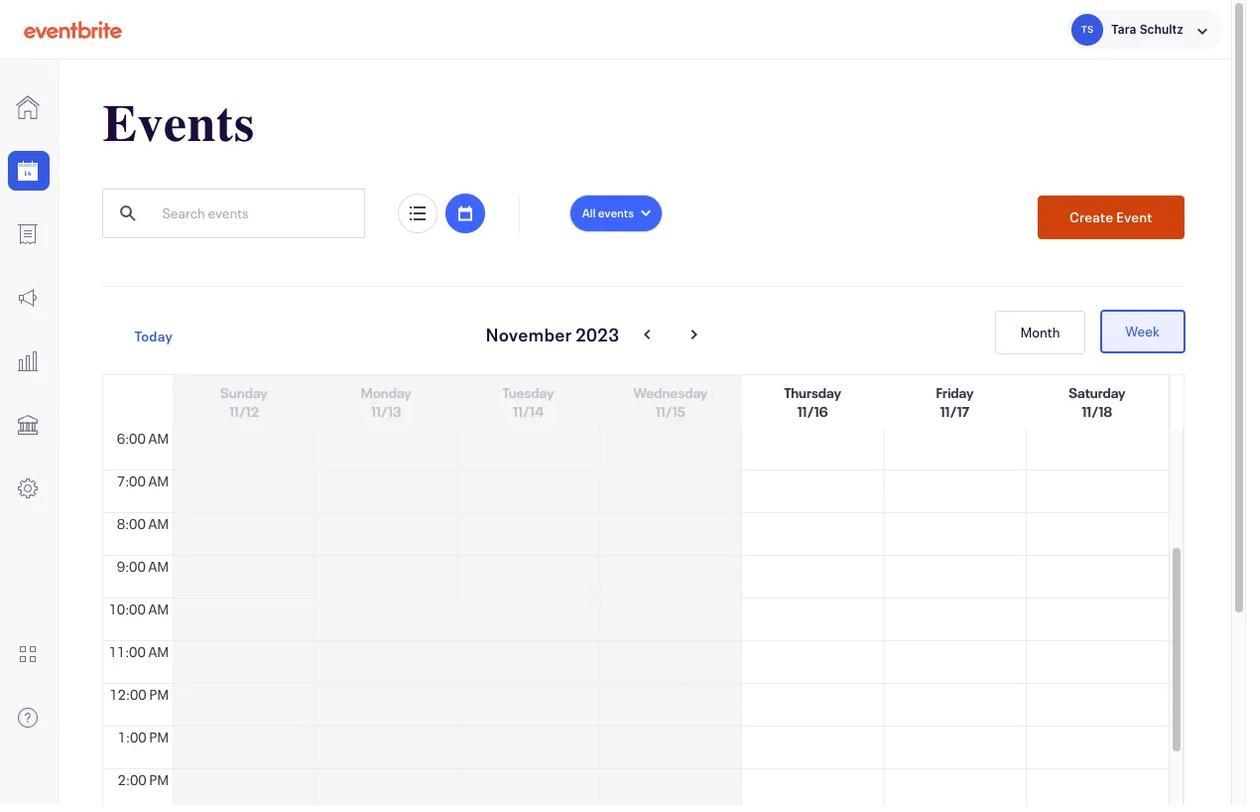 Task type: describe. For each thing, give the bounding box(es) containing it.
events
[[598, 205, 634, 221]]

11/12
[[229, 402, 259, 421]]

2:00 pm
[[118, 770, 169, 789]]

11:00 am
[[109, 642, 169, 661]]

10:00
[[109, 600, 146, 618]]

saturday
[[1069, 383, 1126, 402]]

am for 6:00 am
[[148, 429, 169, 448]]

display default image for help center text box
[[16, 706, 40, 730]]

7:00
[[117, 472, 146, 490]]

Search events text field
[[148, 191, 364, 236]]

11:00
[[109, 642, 146, 661]]

tuesday 11/14
[[503, 383, 554, 421]]

Marketing text field
[[0, 278, 58, 318]]

display default image for marketing text field
[[16, 286, 40, 310]]

events
[[103, 94, 255, 154]]

pm for 1:00 pm
[[149, 728, 169, 747]]

am for 8:00 am
[[148, 514, 169, 533]]

9:00
[[117, 557, 146, 576]]

display default image for the org settings text box
[[16, 477, 40, 500]]

friday
[[937, 383, 974, 402]]

12:00 pm
[[109, 685, 169, 704]]

9:00 am
[[117, 557, 169, 576]]

2:00
[[118, 770, 147, 789]]

10:00 am
[[109, 600, 169, 618]]

8:00
[[117, 514, 146, 533]]

pm for 2:00 pm
[[149, 770, 169, 789]]

today
[[134, 326, 173, 345]]

Home text field
[[0, 87, 58, 127]]

pm for 12:00 pm
[[149, 685, 169, 704]]

eventbrite image
[[24, 19, 122, 39]]

all events link
[[569, 195, 663, 232]]

1:00
[[118, 728, 147, 747]]

11/15
[[656, 402, 686, 421]]

1:00 pm
[[118, 728, 169, 747]]

11/17
[[941, 402, 970, 421]]

Reporting text field
[[0, 342, 58, 381]]

november 2023
[[486, 323, 620, 346]]

11/16
[[798, 402, 829, 421]]

sunday
[[220, 383, 268, 402]]

thursday
[[785, 383, 842, 402]]

display default image for orders text box
[[16, 222, 40, 246]]

november
[[486, 323, 572, 346]]

all events
[[582, 205, 634, 221]]

tara
[[1112, 21, 1137, 36]]



Task type: vqa. For each thing, say whether or not it's contained in the screenshot.
Event
yes



Task type: locate. For each thing, give the bounding box(es) containing it.
monday
[[361, 383, 412, 402]]

monday 11/13
[[361, 383, 412, 421]]

display default image for reporting text field
[[16, 349, 40, 373]]

am right 8:00
[[148, 514, 169, 533]]

4 am from the top
[[148, 557, 169, 576]]

Events text field
[[0, 151, 58, 191]]

display default image inside orders text box
[[16, 222, 40, 246]]

display default image inside help center text box
[[16, 706, 40, 730]]

display default image
[[16, 95, 40, 119], [16, 286, 40, 310], [16, 413, 40, 437], [16, 477, 40, 500]]

display default image inside reporting text field
[[16, 349, 40, 373]]

am right 7:00
[[148, 472, 169, 490]]

pm right 2:00
[[149, 770, 169, 789]]

tuesday
[[503, 383, 554, 402]]

11/13
[[371, 402, 401, 421]]

1 vertical spatial pm
[[149, 728, 169, 747]]

all
[[582, 205, 596, 221]]

create event
[[1070, 207, 1153, 226]]

4 display default image from the top
[[16, 477, 40, 500]]

display default image inside apps "text field"
[[16, 642, 40, 666]]

week
[[1126, 322, 1160, 341]]

option group
[[996, 310, 1186, 354]]

1 display default image from the top
[[16, 95, 40, 119]]

today button
[[103, 315, 205, 358]]

Finance text field
[[0, 405, 58, 445]]

am right 9:00
[[148, 557, 169, 576]]

am right the 11:00
[[148, 642, 169, 661]]

display default image down finance text field
[[16, 477, 40, 500]]

7:00 am
[[117, 472, 169, 490]]

3 display default image from the top
[[16, 642, 40, 666]]

3 pm from the top
[[149, 770, 169, 789]]

display default image inside finance text field
[[16, 413, 40, 437]]

tara schultz
[[1112, 21, 1184, 36]]

display default image
[[16, 222, 40, 246], [16, 349, 40, 373], [16, 642, 40, 666], [16, 706, 40, 730]]

display default image up "display active" image
[[16, 95, 40, 119]]

1 am from the top
[[148, 429, 169, 448]]

2023
[[576, 323, 620, 346]]

am for 9:00 am
[[148, 557, 169, 576]]

display default image inside the org settings text box
[[16, 477, 40, 500]]

pm right 12:00
[[149, 685, 169, 704]]

12:00
[[109, 685, 147, 704]]

2 display default image from the top
[[16, 286, 40, 310]]

2 vertical spatial pm
[[149, 770, 169, 789]]

5 am from the top
[[148, 600, 169, 618]]

display default image for home text box
[[16, 95, 40, 119]]

2 am from the top
[[148, 472, 169, 490]]

Orders text field
[[0, 214, 58, 254]]

wednesday
[[634, 383, 708, 402]]

11/14
[[513, 402, 544, 421]]

display default image for finance text field
[[16, 413, 40, 437]]

6:00 am
[[117, 429, 169, 448]]

event
[[1117, 207, 1153, 226]]

3 display default image from the top
[[16, 413, 40, 437]]

list image
[[406, 202, 430, 225]]

create event link
[[1038, 196, 1185, 239]]

wednesday 11/15
[[634, 383, 708, 421]]

2 display default image from the top
[[16, 349, 40, 373]]

am for 11:00 am
[[148, 642, 169, 661]]

6 am from the top
[[148, 642, 169, 661]]

display default image up finance text field
[[16, 349, 40, 373]]

display default image inside home text box
[[16, 95, 40, 119]]

thursday 11/16
[[785, 383, 842, 421]]

schultz
[[1140, 21, 1184, 36]]

display active image
[[16, 159, 40, 183]]

display default image for apps "text field" on the left bottom
[[16, 642, 40, 666]]

display default image down reporting text field
[[16, 413, 40, 437]]

8:00 am
[[117, 514, 169, 533]]

1 pm from the top
[[149, 685, 169, 704]]

saturday 11/18
[[1069, 383, 1126, 421]]

am
[[148, 429, 169, 448], [148, 472, 169, 490], [148, 514, 169, 533], [148, 557, 169, 576], [148, 600, 169, 618], [148, 642, 169, 661]]

6:00
[[117, 429, 146, 448]]

am right 6:00
[[148, 429, 169, 448]]

tara schultz menu bar
[[1044, 0, 1232, 59]]

friday 11/17
[[937, 383, 974, 421]]

am for 7:00 am
[[148, 472, 169, 490]]

option group containing week
[[996, 310, 1186, 354]]

1 display default image from the top
[[16, 222, 40, 246]]

display default image up help center text box
[[16, 642, 40, 666]]

11/18
[[1083, 402, 1113, 421]]

0 vertical spatial pm
[[149, 685, 169, 704]]

Apps text field
[[0, 634, 58, 674]]

4 display default image from the top
[[16, 706, 40, 730]]

3 am from the top
[[148, 514, 169, 533]]

am for 10:00 am
[[148, 600, 169, 618]]

pm
[[149, 685, 169, 704], [149, 728, 169, 747], [149, 770, 169, 789]]

create
[[1070, 207, 1114, 226]]

Org Settings text field
[[0, 469, 58, 508]]

month
[[1021, 323, 1061, 342]]

pm right 1:00
[[149, 728, 169, 747]]

2 pm from the top
[[149, 728, 169, 747]]

display default image down "display active" image
[[16, 222, 40, 246]]

display default image down apps "text field" on the left bottom
[[16, 706, 40, 730]]

am right 10:00
[[148, 600, 169, 618]]

Help Center text field
[[0, 698, 58, 738]]

sunday 11/12
[[220, 383, 268, 421]]

display default image inside marketing text field
[[16, 286, 40, 310]]

all events menu bar
[[569, 195, 663, 240]]

display default image up reporting text field
[[16, 286, 40, 310]]



